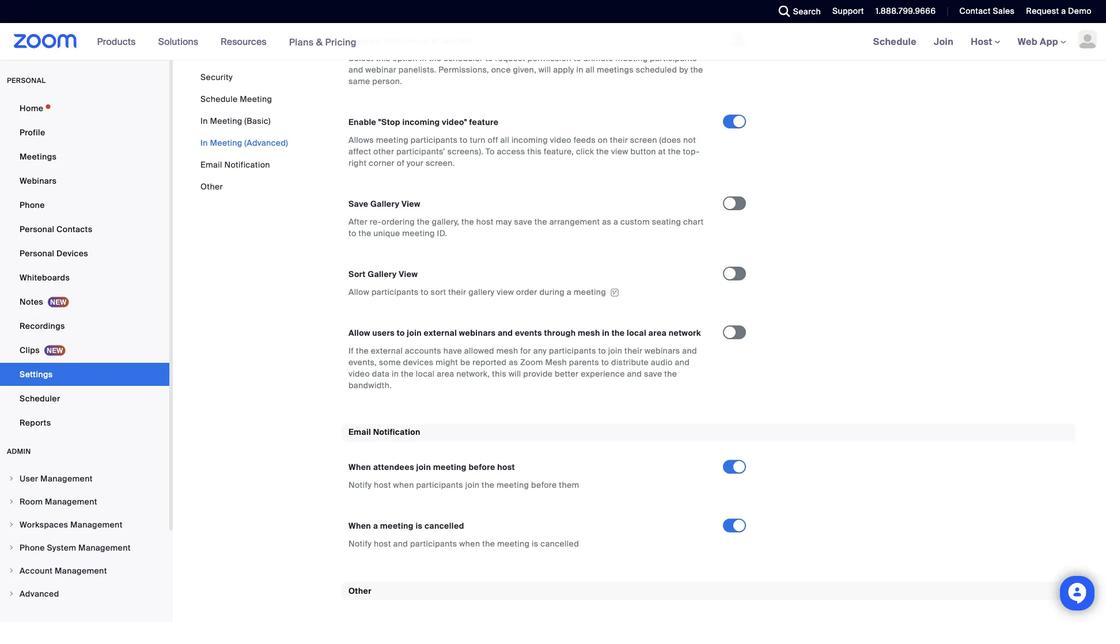 Task type: vqa. For each thing, say whether or not it's contained in the screenshot.
in
yes



Task type: describe. For each thing, give the bounding box(es) containing it.
resources
[[221, 35, 267, 48]]

incoming inside "allows meeting participants to turn off all incoming video feeds on their screen (does not affect other participants' screens). to access this feature, click the view button at the top- right corner of your screen."
[[512, 134, 548, 145]]

notify for notify host and participants when the meeting is cancelled
[[349, 539, 372, 549]]

allow participants to sort their gallery view order during a meeting
[[349, 287, 606, 297]]

whiteboards link
[[0, 266, 169, 289]]

gallery,
[[432, 216, 459, 227]]

support
[[833, 6, 864, 16]]

to inside allow participants to sort their gallery view order during a meeting application
[[421, 287, 429, 297]]

sales
[[993, 6, 1015, 16]]

right image for phone system management
[[8, 544, 15, 551]]

to up the panelists.
[[431, 35, 440, 45]]

person.
[[372, 76, 402, 86]]

0 vertical spatial when
[[393, 480, 414, 490]]

support version for sort gallery view image
[[609, 288, 621, 297]]

be
[[460, 357, 470, 368]]

1 vertical spatial when
[[459, 539, 480, 549]]

through
[[544, 327, 576, 338]]

join link
[[925, 23, 962, 60]]

top-
[[683, 146, 700, 157]]

notes
[[20, 296, 43, 307]]

products
[[97, 35, 136, 48]]

contacts
[[56, 224, 92, 235]]

banner containing products
[[0, 23, 1106, 61]]

join down when attendees join meeting before host
[[465, 480, 480, 490]]

distribute
[[611, 357, 649, 368]]

other
[[373, 146, 394, 157]]

advanced menu item
[[0, 583, 169, 605]]

right image for workspaces
[[8, 521, 15, 528]]

personal for personal contacts
[[20, 224, 54, 235]]

phone link
[[0, 194, 169, 217]]

participants down when a meeting is cancelled
[[410, 539, 457, 549]]

demo
[[1068, 6, 1092, 16]]

all inside select this option in the scheduler to request permission to unmute meeting participants and webinar panelists. permissions, once given, will apply in all meetings scheduled by the same person.
[[586, 64, 595, 75]]

join up accounts
[[407, 327, 422, 338]]

user management
[[20, 473, 93, 484]]

0 horizontal spatial before
[[469, 462, 495, 473]]

ordering
[[382, 216, 415, 227]]

0 vertical spatial local
[[627, 327, 646, 338]]

meetings
[[20, 151, 57, 162]]

screens).
[[448, 146, 483, 157]]

resources button
[[221, 23, 272, 60]]

solutions
[[158, 35, 198, 48]]

email notification inside menu bar
[[201, 159, 270, 170]]

and inside select this option in the scheduler to request permission to unmute meeting participants and webinar panelists. permissions, once given, will apply in all meetings scheduled by the same person.
[[349, 64, 363, 75]]

and inside email notification element
[[393, 539, 408, 549]]

have
[[443, 345, 462, 356]]

phone for phone system management
[[20, 542, 45, 553]]

participants inside "allows meeting participants to turn off all incoming video feeds on their screen (does not affect other participants' screens). to access this feature, click the view button at the top- right corner of your screen."
[[411, 134, 458, 145]]

in meeting (advanced)
[[201, 137, 288, 148]]

devices
[[56, 248, 88, 259]]

profile picture image
[[1079, 30, 1097, 48]]

and down network
[[682, 345, 697, 356]]

right image for user management
[[8, 475, 15, 482]]

select this option in the scheduler to request permission to unmute meeting participants and webinar panelists. permissions, once given, will apply in all meetings scheduled by the same person.
[[349, 53, 703, 86]]

their inside if the external accounts have allowed mesh for any participants to join their webinars and events, some devices might be reported as zoom mesh parents to distribute audio and video data in the local area network, this will provide better experience and save the bandwidth.
[[625, 345, 643, 356]]

room management
[[20, 496, 97, 507]]

a inside after re-ordering the gallery, the host may save the arrangement as a custom seating chart to the unique meeting id.
[[614, 216, 618, 227]]

provide
[[523, 368, 553, 379]]

to right the users
[[397, 327, 405, 338]]

personal
[[7, 76, 46, 85]]

in up experience
[[602, 327, 610, 338]]

allow for allow users to join external webinars and events through mesh in the local area network
[[349, 327, 370, 338]]

workspaces management
[[20, 519, 123, 530]]

meeting inside select this option in the scheduler to request permission to unmute meeting participants and webinar panelists. permissions, once given, will apply in all meetings scheduled by the same person.
[[616, 53, 648, 63]]

given,
[[513, 64, 536, 75]]

in for in meeting (basic)
[[201, 116, 208, 126]]

as inside after re-ordering the gallery, the host may save the arrangement as a custom seating chart to the unique meeting id.
[[602, 216, 611, 227]]

account management
[[20, 566, 107, 576]]

1 vertical spatial is
[[532, 539, 538, 549]]

clips link
[[0, 339, 169, 362]]

management for account management
[[55, 566, 107, 576]]

(does
[[659, 134, 681, 145]]

access
[[497, 146, 525, 157]]

clips
[[20, 345, 40, 356]]

screen.
[[426, 158, 455, 168]]

view inside application
[[497, 287, 514, 297]]

may
[[496, 216, 512, 227]]

0 horizontal spatial incoming
[[402, 117, 440, 127]]

advanced
[[20, 589, 59, 599]]

in up the panelists.
[[420, 53, 427, 63]]

webinar
[[366, 64, 396, 75]]

allows
[[349, 134, 374, 145]]

option
[[393, 53, 418, 63]]

view inside "allows meeting participants to turn off all incoming video feeds on their screen (does not affect other participants' screens). to access this feature, click the view button at the top- right corner of your screen."
[[611, 146, 629, 157]]

participants down when attendees join meeting before host
[[416, 480, 463, 490]]

network
[[669, 327, 701, 338]]

off
[[488, 134, 498, 145]]

in meeting (basic) link
[[201, 116, 271, 126]]

bandwidth.
[[349, 380, 392, 391]]

1 horizontal spatial external
[[424, 327, 457, 338]]

permissions,
[[439, 64, 489, 75]]

room management menu item
[[0, 491, 169, 513]]

request a demo
[[1026, 6, 1092, 16]]

search
[[793, 6, 821, 17]]

1 vertical spatial email notification
[[349, 427, 420, 438]]

schedule meeting link
[[201, 94, 272, 104]]

1 horizontal spatial cancelled
[[541, 539, 579, 549]]

of
[[397, 158, 405, 168]]

products button
[[97, 23, 141, 60]]

if
[[349, 345, 354, 356]]

product information navigation
[[89, 23, 365, 61]]

screen
[[630, 134, 657, 145]]

0 horizontal spatial webinars
[[459, 327, 496, 338]]

schedule for schedule
[[873, 35, 917, 48]]

phone for phone
[[20, 200, 45, 210]]

profile link
[[0, 121, 169, 144]]

meetings
[[597, 64, 634, 75]]

settings
[[20, 369, 53, 380]]

"stop
[[378, 117, 400, 127]]

save
[[349, 198, 368, 209]]

scheduler
[[20, 393, 60, 404]]

phone system management menu item
[[0, 537, 169, 559]]

in right apply in the right top of the page
[[576, 64, 584, 75]]

join right the attendees
[[416, 462, 431, 473]]

workspaces
[[20, 519, 68, 530]]

this inside if the external accounts have allowed mesh for any participants to join their webinars and events, some devices might be reported as zoom mesh parents to distribute audio and video data in the local area network, this will provide better experience and save the bandwidth.
[[492, 368, 507, 379]]

zoom
[[520, 357, 543, 368]]

mesh inside if the external accounts have allowed mesh for any participants to join their webinars and events, some devices might be reported as zoom mesh parents to distribute audio and video data in the local area network, this will provide better experience and save the bandwidth.
[[497, 345, 518, 356]]

sort
[[431, 287, 446, 297]]

notify host when participants join the meeting before them
[[349, 480, 579, 490]]

webinars inside if the external accounts have allowed mesh for any participants to join their webinars and events, some devices might be reported as zoom mesh parents to distribute audio and video data in the local area network, this will provide better experience and save the bandwidth.
[[645, 345, 680, 356]]

right image for account
[[8, 568, 15, 574]]

and left events
[[498, 327, 513, 338]]

webinars link
[[0, 169, 169, 192]]

menu bar containing security
[[201, 71, 288, 192]]

user
[[20, 473, 38, 484]]

0 horizontal spatial unmute
[[442, 35, 472, 45]]

0 horizontal spatial permission
[[384, 35, 429, 45]]

accounts
[[405, 345, 441, 356]]

will inside if the external accounts have allowed mesh for any participants to join their webinars and events, some devices might be reported as zoom mesh parents to distribute audio and video data in the local area network, this will provide better experience and save the bandwidth.
[[509, 368, 521, 379]]

other element
[[342, 582, 1076, 622]]

to up experience
[[601, 357, 609, 368]]

management for workspaces management
[[70, 519, 123, 530]]

external inside if the external accounts have allowed mesh for any participants to join their webinars and events, some devices might be reported as zoom mesh parents to distribute audio and video data in the local area network, this will provide better experience and save the bandwidth.
[[371, 345, 403, 356]]

their inside "allows meeting participants to turn off all incoming video feeds on their screen (does not affect other participants' screens). to access this feature, click the view button at the top- right corner of your screen."
[[610, 134, 628, 145]]

after re-ordering the gallery, the host may save the arrangement as a custom seating chart to the unique meeting id.
[[349, 216, 704, 238]]

permission inside select this option in the scheduler to request permission to unmute meeting participants and webinar panelists. permissions, once given, will apply in all meetings scheduled by the same person.
[[528, 53, 571, 63]]

search button
[[770, 0, 824, 23]]

&
[[316, 36, 323, 48]]

some
[[379, 357, 401, 368]]

meeting for (basic)
[[210, 116, 242, 126]]

0 horizontal spatial is
[[416, 521, 423, 531]]

email inside email notification element
[[349, 427, 371, 438]]

notify for notify host when participants join the meeting before them
[[349, 480, 372, 490]]

and down distribute
[[627, 368, 642, 379]]

contact
[[960, 6, 991, 16]]

host
[[971, 35, 995, 48]]

system
[[47, 542, 76, 553]]

plans
[[289, 36, 314, 48]]

to
[[486, 146, 495, 157]]

management for room management
[[45, 496, 97, 507]]

view for save gallery view
[[402, 198, 420, 209]]

video"
[[442, 117, 467, 127]]



Task type: locate. For each thing, give the bounding box(es) containing it.
to inside "allows meeting participants to turn off all incoming video feeds on their screen (does not affect other participants' screens). to access this feature, click the view button at the top- right corner of your screen."
[[460, 134, 468, 145]]

email notification link
[[201, 159, 270, 170]]

in for in meeting (advanced)
[[201, 137, 208, 148]]

1 vertical spatial right image
[[8, 568, 15, 574]]

management inside workspaces management menu item
[[70, 519, 123, 530]]

participants
[[650, 53, 697, 63], [411, 134, 458, 145], [372, 287, 419, 297], [549, 345, 596, 356], [416, 480, 463, 490], [410, 539, 457, 549]]

0 horizontal spatial view
[[497, 287, 514, 297]]

enable
[[349, 117, 376, 127]]

reports
[[20, 417, 51, 428]]

0 horizontal spatial save
[[514, 216, 532, 227]]

attendees
[[373, 462, 414, 473]]

in meeting (advanced) link
[[201, 137, 288, 148]]

2 allow from the top
[[349, 327, 370, 338]]

email notification up the attendees
[[349, 427, 420, 438]]

will inside select this option in the scheduler to request permission to unmute meeting participants and webinar panelists. permissions, once given, will apply in all meetings scheduled by the same person.
[[539, 64, 551, 75]]

and
[[349, 64, 363, 75], [498, 327, 513, 338], [682, 345, 697, 356], [675, 357, 690, 368], [627, 368, 642, 379], [393, 539, 408, 549]]

1 horizontal spatial webinars
[[645, 345, 680, 356]]

scheduled
[[636, 64, 677, 75]]

schedule
[[873, 35, 917, 48], [201, 94, 238, 104]]

email
[[201, 159, 222, 170], [349, 427, 371, 438]]

solutions button
[[158, 23, 203, 60]]

unmute up meetings
[[584, 53, 613, 63]]

local
[[627, 327, 646, 338], [416, 368, 435, 379]]

1 personal from the top
[[20, 224, 54, 235]]

2 when from the top
[[349, 521, 371, 531]]

and down when a meeting is cancelled
[[393, 539, 408, 549]]

all left meetings
[[586, 64, 595, 75]]

meeting down schedule meeting at the top left of page
[[210, 116, 242, 126]]

area down 'might'
[[437, 368, 454, 379]]

select
[[349, 53, 374, 63]]

management inside phone system management menu item
[[78, 542, 131, 553]]

1 phone from the top
[[20, 200, 45, 210]]

before up notify host when participants join the meeting before them on the bottom of the page
[[469, 462, 495, 473]]

0 horizontal spatial local
[[416, 368, 435, 379]]

1 notify from the top
[[349, 480, 372, 490]]

user management menu item
[[0, 468, 169, 490]]

1 vertical spatial incoming
[[512, 134, 548, 145]]

sort
[[349, 269, 366, 279]]

1 horizontal spatial permission
[[528, 53, 571, 63]]

video inside if the external accounts have allowed mesh for any participants to join their webinars and events, some devices might be reported as zoom mesh parents to distribute audio and video data in the local area network, this will provide better experience and save the bandwidth.
[[349, 368, 370, 379]]

to up parents on the bottom of page
[[598, 345, 606, 356]]

management up workspaces management
[[45, 496, 97, 507]]

2 right image from the top
[[8, 498, 15, 505]]

host left may
[[476, 216, 494, 227]]

before
[[469, 462, 495, 473], [531, 480, 557, 490]]

in
[[201, 116, 208, 126], [201, 137, 208, 148]]

phone up "account"
[[20, 542, 45, 553]]

reports link
[[0, 411, 169, 434]]

participants up parents on the bottom of page
[[549, 345, 596, 356]]

participants inside if the external accounts have allowed mesh for any participants to join their webinars and events, some devices might be reported as zoom mesh parents to distribute audio and video data in the local area network, this will provide better experience and save the bandwidth.
[[549, 345, 596, 356]]

host inside after re-ordering the gallery, the host may save the arrangement as a custom seating chart to the unique meeting id.
[[476, 216, 494, 227]]

to up the screens).
[[460, 134, 468, 145]]

right image
[[8, 475, 15, 482], [8, 498, 15, 505], [8, 544, 15, 551]]

local down devices
[[416, 368, 435, 379]]

events,
[[349, 357, 377, 368]]

save right may
[[514, 216, 532, 227]]

1 horizontal spatial all
[[586, 64, 595, 75]]

right
[[349, 158, 367, 168]]

management inside 'user management' menu item
[[40, 473, 93, 484]]

notification
[[224, 159, 270, 170], [373, 427, 420, 438]]

and up same
[[349, 64, 363, 75]]

save down audio
[[644, 368, 662, 379]]

1.888.799.9666 button up join
[[867, 0, 939, 23]]

schedule inside meetings navigation
[[873, 35, 917, 48]]

participants up participants'
[[411, 134, 458, 145]]

right image for room management
[[8, 498, 15, 505]]

this up webinar
[[376, 53, 390, 63]]

2 in from the top
[[201, 137, 208, 148]]

0 vertical spatial all
[[586, 64, 595, 75]]

0 vertical spatial before
[[469, 462, 495, 473]]

host up notify host when participants join the meeting before them on the bottom of the page
[[497, 462, 515, 473]]

meeting inside "allows meeting participants to turn off all incoming video feeds on their screen (does not affect other participants' screens). to access this feature, click the view button at the top- right corner of your screen."
[[376, 134, 409, 145]]

1 horizontal spatial schedule
[[873, 35, 917, 48]]

0 vertical spatial other
[[201, 181, 223, 192]]

0 horizontal spatial will
[[509, 368, 521, 379]]

request up web app dropdown button
[[1026, 6, 1059, 16]]

1 horizontal spatial request
[[1026, 6, 1059, 16]]

1 horizontal spatial save
[[644, 368, 662, 379]]

email down bandwidth.
[[349, 427, 371, 438]]

1 horizontal spatial incoming
[[512, 134, 548, 145]]

3 right image from the top
[[8, 591, 15, 598]]

1 vertical spatial all
[[500, 134, 509, 145]]

1 vertical spatial mesh
[[497, 345, 518, 356]]

meeting up email notification link
[[210, 137, 242, 148]]

video up the 'feature,'
[[550, 134, 572, 145]]

1 vertical spatial in
[[201, 137, 208, 148]]

1 vertical spatial cancelled
[[541, 539, 579, 549]]

allow
[[349, 287, 369, 297], [349, 327, 370, 338]]

allow up if
[[349, 327, 370, 338]]

1 horizontal spatial area
[[649, 327, 667, 338]]

1 vertical spatial before
[[531, 480, 557, 490]]

webinars up allowed
[[459, 327, 496, 338]]

1 right image from the top
[[8, 475, 15, 482]]

right image left workspaces
[[8, 521, 15, 528]]

0 vertical spatial in
[[201, 116, 208, 126]]

this down reported
[[492, 368, 507, 379]]

2 right image from the top
[[8, 568, 15, 574]]

right image inside 'user management' menu item
[[8, 475, 15, 482]]

request for request permission to unmute
[[349, 35, 382, 45]]

0 horizontal spatial this
[[376, 53, 390, 63]]

video inside "allows meeting participants to turn off all incoming video feeds on their screen (does not affect other participants' screens). to access this feature, click the view button at the top- right corner of your screen."
[[550, 134, 572, 145]]

0 vertical spatial mesh
[[578, 327, 600, 338]]

permission up option
[[384, 35, 429, 45]]

1 vertical spatial schedule
[[201, 94, 238, 104]]

as left the zoom in the bottom left of the page
[[509, 357, 518, 368]]

by
[[679, 64, 688, 75]]

1 horizontal spatial before
[[531, 480, 557, 490]]

right image left advanced
[[8, 591, 15, 598]]

1 horizontal spatial will
[[539, 64, 551, 75]]

users
[[372, 327, 395, 338]]

unmute inside select this option in the scheduler to request permission to unmute meeting participants and webinar panelists. permissions, once given, will apply in all meetings scheduled by the same person.
[[584, 53, 613, 63]]

their right the on
[[610, 134, 628, 145]]

to up once
[[485, 53, 493, 63]]

0 horizontal spatial as
[[509, 357, 518, 368]]

allow inside application
[[349, 287, 369, 297]]

save inside after re-ordering the gallery, the host may save the arrangement as a custom seating chart to the unique meeting id.
[[514, 216, 532, 227]]

(advanced)
[[244, 137, 288, 148]]

to down the 'after'
[[349, 228, 356, 238]]

participants inside select this option in the scheduler to request permission to unmute meeting participants and webinar panelists. permissions, once given, will apply in all meetings scheduled by the same person.
[[650, 53, 697, 63]]

2 phone from the top
[[20, 542, 45, 553]]

meeting inside after re-ordering the gallery, the host may save the arrangement as a custom seating chart to the unique meeting id.
[[402, 228, 435, 238]]

local inside if the external accounts have allowed mesh for any participants to join their webinars and events, some devices might be reported as zoom mesh parents to distribute audio and video data in the local area network, this will provide better experience and save the bandwidth.
[[416, 368, 435, 379]]

0 vertical spatial cancelled
[[425, 521, 464, 531]]

during
[[540, 287, 565, 297]]

0 vertical spatial external
[[424, 327, 457, 338]]

1 vertical spatial personal
[[20, 248, 54, 259]]

view down unique
[[399, 269, 418, 279]]

0 vertical spatial phone
[[20, 200, 45, 210]]

schedule link
[[865, 23, 925, 60]]

recordings
[[20, 321, 65, 331]]

email notification element
[[342, 423, 1076, 564]]

gallery up "re-"
[[370, 198, 399, 209]]

gallery for sort
[[368, 269, 397, 279]]

profile
[[20, 127, 45, 138]]

notification up the attendees
[[373, 427, 420, 438]]

save gallery view
[[349, 198, 420, 209]]

click
[[576, 146, 594, 157]]

apply
[[553, 64, 574, 75]]

1 vertical spatial external
[[371, 345, 403, 356]]

2 notify from the top
[[349, 539, 372, 549]]

1 vertical spatial gallery
[[368, 269, 397, 279]]

settings link
[[0, 363, 169, 386]]

phone inside the personal menu menu
[[20, 200, 45, 210]]

0 horizontal spatial cancelled
[[425, 521, 464, 531]]

participants down sort gallery view on the left
[[372, 287, 419, 297]]

0 vertical spatial meeting
[[240, 94, 272, 104]]

in up email notification link
[[201, 137, 208, 148]]

1 vertical spatial email
[[349, 427, 371, 438]]

management inside account management menu item
[[55, 566, 107, 576]]

phone down webinars on the top left of page
[[20, 200, 45, 210]]

participants inside allow participants to sort their gallery view order during a meeting application
[[372, 287, 419, 297]]

menu bar
[[201, 71, 288, 192]]

to inside after re-ordering the gallery, the host may save the arrangement as a custom seating chart to the unique meeting id.
[[349, 228, 356, 238]]

schedule down the 1.888.799.9666
[[873, 35, 917, 48]]

right image
[[8, 521, 15, 528], [8, 568, 15, 574], [8, 591, 15, 598]]

schedule meeting
[[201, 94, 272, 104]]

right image inside advanced menu item
[[8, 591, 15, 598]]

in
[[420, 53, 427, 63], [576, 64, 584, 75], [602, 327, 610, 338], [392, 368, 399, 379]]

allow users to join external webinars and events through mesh in the local area network
[[349, 327, 701, 338]]

email notification
[[201, 159, 270, 170], [349, 427, 420, 438]]

0 horizontal spatial external
[[371, 345, 403, 356]]

host down the attendees
[[374, 480, 391, 490]]

workspaces management menu item
[[0, 514, 169, 536]]

right image inside workspaces management menu item
[[8, 521, 15, 528]]

in inside if the external accounts have allowed mesh for any participants to join their webinars and events, some devices might be reported as zoom mesh parents to distribute audio and video data in the local area network, this will provide better experience and save the bandwidth.
[[392, 368, 399, 379]]

request up select on the left top of the page
[[349, 35, 382, 45]]

1 when from the top
[[349, 462, 371, 473]]

1 horizontal spatial email
[[349, 427, 371, 438]]

security
[[201, 72, 233, 82]]

corner
[[369, 158, 395, 168]]

view for sort gallery view
[[399, 269, 418, 279]]

2 personal from the top
[[20, 248, 54, 259]]

area inside if the external accounts have allowed mesh for any participants to join their webinars and events, some devices might be reported as zoom mesh parents to distribute audio and video data in the local area network, this will provide better experience and save the bandwidth.
[[437, 368, 454, 379]]

right image inside room management menu item
[[8, 498, 15, 505]]

gallery for save
[[370, 198, 399, 209]]

external up the some
[[371, 345, 403, 356]]

management down room management menu item on the bottom left of the page
[[70, 519, 123, 530]]

0 vertical spatial view
[[402, 198, 420, 209]]

in down the some
[[392, 368, 399, 379]]

1 horizontal spatial unmute
[[584, 53, 613, 63]]

0 vertical spatial notification
[[224, 159, 270, 170]]

contact sales
[[960, 6, 1015, 16]]

right image left room
[[8, 498, 15, 505]]

join
[[934, 35, 954, 48]]

2 vertical spatial right image
[[8, 544, 15, 551]]

incoming up access
[[512, 134, 548, 145]]

1 horizontal spatial when
[[459, 539, 480, 549]]

area
[[649, 327, 667, 338], [437, 368, 454, 379]]

incoming
[[402, 117, 440, 127], [512, 134, 548, 145]]

right image inside phone system management menu item
[[8, 544, 15, 551]]

1 vertical spatial will
[[509, 368, 521, 379]]

any
[[533, 345, 547, 356]]

personal devices link
[[0, 242, 169, 265]]

0 vertical spatial permission
[[384, 35, 429, 45]]

request for request a demo
[[1026, 6, 1059, 16]]

admin menu menu
[[0, 468, 169, 606]]

contact sales link
[[951, 0, 1018, 23], [960, 6, 1015, 16]]

this inside select this option in the scheduler to request permission to unmute meeting participants and webinar panelists. permissions, once given, will apply in all meetings scheduled by the same person.
[[376, 53, 390, 63]]

0 vertical spatial area
[[649, 327, 667, 338]]

1 in from the top
[[201, 116, 208, 126]]

when for when a meeting is cancelled
[[349, 521, 371, 531]]

1 vertical spatial view
[[399, 269, 418, 279]]

personal up personal devices
[[20, 224, 54, 235]]

1 vertical spatial view
[[497, 287, 514, 297]]

0 vertical spatial video
[[550, 134, 572, 145]]

0 horizontal spatial when
[[393, 480, 414, 490]]

parents
[[569, 357, 599, 368]]

management down workspaces management menu item
[[78, 542, 131, 553]]

as left custom on the right top of the page
[[602, 216, 611, 227]]

meeting
[[240, 94, 272, 104], [210, 116, 242, 126], [210, 137, 242, 148]]

phone system management
[[20, 542, 131, 553]]

right image inside account management menu item
[[8, 568, 15, 574]]

incoming up participants'
[[402, 117, 440, 127]]

right image left user
[[8, 475, 15, 482]]

management down phone system management menu item
[[55, 566, 107, 576]]

management inside room management menu item
[[45, 496, 97, 507]]

external up have
[[424, 327, 457, 338]]

in down schedule meeting link
[[201, 116, 208, 126]]

to up apply in the right top of the page
[[574, 53, 581, 63]]

if the external accounts have allowed mesh for any participants to join their webinars and events, some devices might be reported as zoom mesh parents to distribute audio and video data in the local area network, this will provide better experience and save the bandwidth.
[[349, 345, 697, 391]]

other link
[[201, 181, 223, 192]]

1 horizontal spatial mesh
[[578, 327, 600, 338]]

email up other link
[[201, 159, 222, 170]]

whiteboards
[[20, 272, 70, 283]]

1 vertical spatial video
[[349, 368, 370, 379]]

unmute
[[442, 35, 472, 45], [584, 53, 613, 63]]

0 horizontal spatial notification
[[224, 159, 270, 170]]

area left network
[[649, 327, 667, 338]]

2 vertical spatial right image
[[8, 591, 15, 598]]

and right audio
[[675, 357, 690, 368]]

allow participants to sort their gallery view order during a meeting application
[[349, 286, 713, 298]]

personal devices
[[20, 248, 88, 259]]

0 horizontal spatial email notification
[[201, 159, 270, 170]]

0 vertical spatial request
[[1026, 6, 1059, 16]]

1 vertical spatial as
[[509, 357, 518, 368]]

1 horizontal spatial as
[[602, 216, 611, 227]]

0 vertical spatial gallery
[[370, 198, 399, 209]]

join
[[407, 327, 422, 338], [608, 345, 622, 356], [416, 462, 431, 473], [465, 480, 480, 490]]

this right access
[[527, 146, 542, 157]]

email notification down in meeting (advanced)
[[201, 159, 270, 170]]

0 vertical spatial email
[[201, 159, 222, 170]]

meeting up (basic)
[[240, 94, 272, 104]]

schedule for schedule meeting
[[201, 94, 238, 104]]

1 horizontal spatial email notification
[[349, 427, 420, 438]]

1 horizontal spatial other
[[349, 586, 372, 596]]

2 vertical spatial this
[[492, 368, 507, 379]]

2 vertical spatial meeting
[[210, 137, 242, 148]]

their right "sort"
[[448, 287, 466, 297]]

0 vertical spatial notify
[[349, 480, 372, 490]]

1 vertical spatial unmute
[[584, 53, 613, 63]]

in meeting (basic)
[[201, 116, 271, 126]]

a inside application
[[567, 287, 572, 297]]

id.
[[437, 228, 447, 238]]

when
[[393, 480, 414, 490], [459, 539, 480, 549]]

their up distribute
[[625, 345, 643, 356]]

1 vertical spatial notification
[[373, 427, 420, 438]]

save inside if the external accounts have allowed mesh for any participants to join their webinars and events, some devices might be reported as zoom mesh parents to distribute audio and video data in the local area network, this will provide better experience and save the bandwidth.
[[644, 368, 662, 379]]

0 horizontal spatial request
[[349, 35, 382, 45]]

your
[[407, 158, 424, 168]]

notification inside menu bar
[[224, 159, 270, 170]]

0 horizontal spatial area
[[437, 368, 454, 379]]

1 vertical spatial this
[[527, 146, 542, 157]]

0 horizontal spatial mesh
[[497, 345, 518, 356]]

video down events,
[[349, 368, 370, 379]]

1 vertical spatial right image
[[8, 498, 15, 505]]

webinars
[[20, 175, 57, 186]]

all inside "allows meeting participants to turn off all incoming video feeds on their screen (does not affect other participants' screens). to access this feature, click the view button at the top- right corner of your screen."
[[500, 134, 509, 145]]

will down the zoom in the bottom left of the page
[[509, 368, 521, 379]]

unmute up scheduler
[[442, 35, 472, 45]]

schedule inside menu bar
[[201, 94, 238, 104]]

participants up by
[[650, 53, 697, 63]]

turn
[[470, 134, 486, 145]]

0 vertical spatial will
[[539, 64, 551, 75]]

schedule down security link on the top of page
[[201, 94, 238, 104]]

3 right image from the top
[[8, 544, 15, 551]]

right image left "account"
[[8, 568, 15, 574]]

mesh left for
[[497, 345, 518, 356]]

network,
[[456, 368, 490, 379]]

0 vertical spatial webinars
[[459, 327, 496, 338]]

support link
[[824, 0, 867, 23], [833, 6, 864, 16]]

web app button
[[1018, 35, 1067, 48]]

1 allow from the top
[[349, 287, 369, 297]]

host down when a meeting is cancelled
[[374, 539, 391, 549]]

0 vertical spatial schedule
[[873, 35, 917, 48]]

2 vertical spatial their
[[625, 345, 643, 356]]

when for when attendees join meeting before host
[[349, 462, 371, 473]]

when
[[349, 462, 371, 473], [349, 521, 371, 531]]

notification down in meeting (advanced) link
[[224, 159, 270, 170]]

notes link
[[0, 290, 169, 313]]

gallery right sort
[[368, 269, 397, 279]]

view up ordering
[[402, 198, 420, 209]]

meetings navigation
[[865, 23, 1106, 61]]

0 vertical spatial email notification
[[201, 159, 270, 170]]

view left button
[[611, 146, 629, 157]]

join inside if the external accounts have allowed mesh for any participants to join their webinars and events, some devices might be reported as zoom mesh parents to distribute audio and video data in the local area network, this will provide better experience and save the bandwidth.
[[608, 345, 622, 356]]

meetings link
[[0, 145, 169, 168]]

view left order
[[497, 287, 514, 297]]

scheduler
[[444, 53, 483, 63]]

personal menu menu
[[0, 97, 169, 436]]

1 vertical spatial request
[[349, 35, 382, 45]]

phone inside menu item
[[20, 542, 45, 553]]

0 vertical spatial personal
[[20, 224, 54, 235]]

to left "sort"
[[421, 287, 429, 297]]

account management menu item
[[0, 560, 169, 582]]

0 horizontal spatial other
[[201, 181, 223, 192]]

the
[[429, 53, 442, 63], [690, 64, 703, 75], [596, 146, 609, 157], [668, 146, 681, 157], [417, 216, 430, 227], [461, 216, 474, 227], [535, 216, 547, 227], [359, 228, 371, 238], [612, 327, 625, 338], [356, 345, 369, 356], [401, 368, 414, 379], [664, 368, 677, 379], [482, 480, 495, 490], [482, 539, 495, 549]]

their inside application
[[448, 287, 466, 297]]

as inside if the external accounts have allowed mesh for any participants to join their webinars and events, some devices might be reported as zoom mesh parents to distribute audio and video data in the local area network, this will provide better experience and save the bandwidth.
[[509, 357, 518, 368]]

1 right image from the top
[[8, 521, 15, 528]]

1 vertical spatial webinars
[[645, 345, 680, 356]]

meeting inside application
[[574, 287, 606, 297]]

join up distribute
[[608, 345, 622, 356]]

will left apply in the right top of the page
[[539, 64, 551, 75]]

this inside "allows meeting participants to turn off all incoming video feeds on their screen (does not affect other participants' screens). to access this feature, click the view button at the top- right corner of your screen."
[[527, 146, 542, 157]]

0 vertical spatial this
[[376, 53, 390, 63]]

allowed
[[464, 345, 494, 356]]

1 horizontal spatial is
[[532, 539, 538, 549]]

all right off
[[500, 134, 509, 145]]

0 vertical spatial view
[[611, 146, 629, 157]]

feature,
[[544, 146, 574, 157]]

personal up whiteboards
[[20, 248, 54, 259]]

management up room management on the left of the page
[[40, 473, 93, 484]]

1.888.799.9666 button up schedule link
[[876, 6, 936, 16]]

button
[[631, 146, 656, 157]]

zoom logo image
[[14, 34, 77, 48]]

email inside menu bar
[[201, 159, 222, 170]]

will
[[539, 64, 551, 75], [509, 368, 521, 379]]

banner
[[0, 23, 1106, 61]]

1 vertical spatial local
[[416, 368, 435, 379]]

webinars up audio
[[645, 345, 680, 356]]

allow for allow participants to sort their gallery view order during a meeting
[[349, 287, 369, 297]]

personal for personal devices
[[20, 248, 54, 259]]

1 vertical spatial their
[[448, 287, 466, 297]]

1 horizontal spatial video
[[550, 134, 572, 145]]

their
[[610, 134, 628, 145], [448, 287, 466, 297], [625, 345, 643, 356]]

management for user management
[[40, 473, 93, 484]]

meeting for (advanced)
[[210, 137, 242, 148]]

1 horizontal spatial view
[[611, 146, 629, 157]]

data
[[372, 368, 390, 379]]

as
[[602, 216, 611, 227], [509, 357, 518, 368]]

mesh
[[545, 357, 567, 368]]

0 vertical spatial is
[[416, 521, 423, 531]]

request
[[495, 53, 525, 63]]

0 horizontal spatial all
[[500, 134, 509, 145]]

local up distribute
[[627, 327, 646, 338]]



